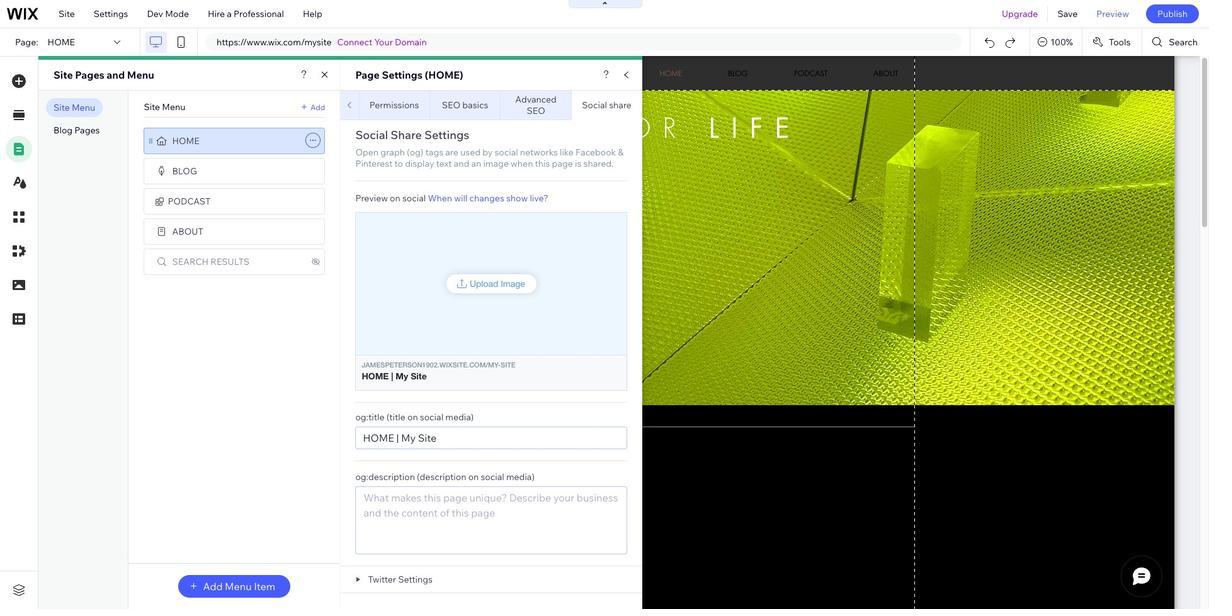 Task type: describe. For each thing, give the bounding box(es) containing it.
will
[[454, 193, 468, 204]]

on for (description
[[469, 472, 479, 483]]

save
[[1058, 8, 1078, 20]]

og:description (description on social media)
[[356, 472, 535, 483]]

used
[[461, 147, 481, 158]]

settings right twitter
[[398, 575, 433, 586]]

open
[[356, 147, 379, 158]]

100%
[[1051, 37, 1074, 48]]

facebook
[[576, 147, 616, 158]]

blog
[[54, 125, 73, 136]]

og:title
[[356, 412, 385, 423]]

Search engines may show a different title text field
[[356, 427, 628, 450]]

and inside the social share settings open graph (og) tags are used by social networks like facebook & pinterest to display text and an image when this page is shared.
[[454, 158, 470, 169]]

pages for site
[[75, 69, 104, 81]]

(description
[[417, 472, 467, 483]]

an
[[472, 158, 482, 169]]

about
[[172, 226, 203, 238]]

og:description
[[356, 472, 415, 483]]

menu inside button
[[225, 581, 252, 594]]

What makes this page unique? Describe your business and the content of this page text field
[[356, 487, 628, 555]]

display
[[405, 158, 434, 169]]

text
[[436, 158, 452, 169]]

100% button
[[1031, 28, 1082, 56]]

connect
[[337, 37, 373, 48]]

1 horizontal spatial home
[[172, 135, 200, 147]]

pages for blog
[[75, 125, 100, 136]]

pinterest
[[356, 158, 393, 169]]

social share
[[582, 100, 632, 111]]

add for add menu item
[[203, 581, 223, 594]]

image
[[484, 158, 509, 169]]

advanced
[[516, 94, 557, 105]]

publish button
[[1147, 4, 1200, 23]]

hire
[[208, 8, 225, 20]]

https://www.wix.com/mysite connect your domain
[[217, 37, 427, 48]]

search
[[172, 256, 209, 268]]

a
[[227, 8, 232, 20]]

when will changes show live? link
[[428, 193, 549, 204]]

my
[[396, 371, 408, 382]]

are
[[446, 147, 459, 158]]

https://www.wix.com/mysite
[[217, 37, 332, 48]]

tools button
[[1083, 28, 1143, 56]]

networks
[[520, 147, 558, 158]]

0 horizontal spatial site menu
[[54, 102, 95, 113]]

this
[[535, 158, 550, 169]]

results
[[211, 256, 250, 268]]

preview for preview
[[1097, 8, 1130, 20]]

save button
[[1049, 0, 1088, 28]]

share
[[609, 100, 632, 111]]

0 vertical spatial home
[[48, 37, 75, 48]]

blog
[[172, 166, 197, 177]]

tooltip image
[[624, 411, 635, 422]]

podcast
[[168, 196, 211, 207]]

twitter settings
[[368, 575, 433, 586]]

jamespeterson1902.wixsite.com/my-
[[362, 362, 501, 369]]

by
[[483, 147, 493, 158]]

show
[[507, 193, 528, 204]]

site
[[501, 362, 516, 369]]

page
[[356, 69, 380, 81]]

item
[[254, 581, 276, 594]]

page
[[552, 158, 573, 169]]

help
[[303, 8, 322, 20]]

add for add
[[311, 102, 325, 112]]

search button
[[1143, 28, 1210, 56]]

social for share
[[356, 128, 388, 142]]

preview button
[[1088, 0, 1139, 28]]

blog pages
[[54, 125, 100, 136]]

dev
[[147, 8, 163, 20]]

page settings (home)
[[356, 69, 464, 81]]

seo inside the advanced seo
[[527, 105, 546, 117]]

seo basics
[[442, 100, 489, 111]]

like
[[560, 147, 574, 158]]

settings left dev
[[94, 8, 128, 20]]



Task type: locate. For each thing, give the bounding box(es) containing it.
|
[[391, 371, 393, 382]]

0 vertical spatial social
[[582, 100, 607, 111]]

pages up blog pages
[[75, 69, 104, 81]]

basics
[[463, 100, 489, 111]]

publish
[[1158, 8, 1188, 20]]

home up site pages and menu
[[48, 37, 75, 48]]

0 horizontal spatial media)
[[446, 412, 474, 423]]

site
[[59, 8, 75, 20], [54, 69, 73, 81], [144, 101, 160, 113], [54, 102, 70, 113], [411, 371, 427, 382]]

1 horizontal spatial on
[[408, 412, 418, 423]]

social right (title
[[420, 412, 444, 423]]

1 vertical spatial on
[[408, 412, 418, 423]]

0 vertical spatial and
[[107, 69, 125, 81]]

0 horizontal spatial and
[[107, 69, 125, 81]]

add menu item button
[[179, 576, 291, 599]]

upgrade
[[1002, 8, 1039, 20]]

0 horizontal spatial home
[[48, 37, 75, 48]]

social inside the social share settings open graph (og) tags are used by social networks like facebook & pinterest to display text and an image when this page is shared.
[[495, 147, 518, 158]]

site pages and menu
[[54, 69, 154, 81]]

seo
[[442, 100, 461, 111], [527, 105, 546, 117]]

2 horizontal spatial home
[[362, 371, 389, 382]]

on right the (description
[[469, 472, 479, 483]]

preview for preview on social when will changes show live?
[[356, 193, 388, 204]]

shared.
[[584, 158, 614, 169]]

media) up the search engines may show a different title text field at the bottom of page
[[446, 412, 474, 423]]

social left when
[[403, 193, 426, 204]]

media) for og:title (title on social media)
[[446, 412, 474, 423]]

settings inside the social share settings open graph (og) tags are used by social networks like facebook & pinterest to display text and an image when this page is shared.
[[425, 128, 470, 142]]

home left |
[[362, 371, 389, 382]]

search
[[1170, 37, 1198, 48]]

0 vertical spatial add
[[311, 102, 325, 112]]

0 horizontal spatial preview
[[356, 193, 388, 204]]

social left the share on the right top
[[582, 100, 607, 111]]

twitter
[[368, 575, 396, 586]]

0 horizontal spatial add
[[203, 581, 223, 594]]

hire a professional
[[208, 8, 284, 20]]

settings
[[94, 8, 128, 20], [382, 69, 423, 81], [425, 128, 470, 142], [398, 575, 433, 586]]

add inside button
[[203, 581, 223, 594]]

image
[[501, 279, 525, 289]]

1 vertical spatial media)
[[507, 472, 535, 483]]

dev mode
[[147, 8, 189, 20]]

social inside the social share settings open graph (og) tags are used by social networks like facebook & pinterest to display text and an image when this page is shared.
[[356, 128, 388, 142]]

0 horizontal spatial social
[[356, 128, 388, 142]]

add
[[311, 102, 325, 112], [203, 581, 223, 594]]

social
[[582, 100, 607, 111], [356, 128, 388, 142]]

preview
[[1097, 8, 1130, 20], [356, 193, 388, 204]]

0 horizontal spatial on
[[390, 193, 401, 204]]

2 vertical spatial on
[[469, 472, 479, 483]]

(og)
[[407, 147, 424, 158]]

media)
[[446, 412, 474, 423], [507, 472, 535, 483]]

seo left basics
[[442, 100, 461, 111]]

settings up permissions
[[382, 69, 423, 81]]

1 horizontal spatial and
[[454, 158, 470, 169]]

upload image
[[470, 279, 525, 289]]

tags
[[426, 147, 444, 158]]

2 vertical spatial home
[[362, 371, 389, 382]]

preview down pinterest
[[356, 193, 388, 204]]

2 horizontal spatial on
[[469, 472, 479, 483]]

1 horizontal spatial add
[[311, 102, 325, 112]]

to
[[395, 158, 403, 169]]

professional
[[234, 8, 284, 20]]

social down the search engines may show a different title text field at the bottom of page
[[481, 472, 505, 483]]

on down to
[[390, 193, 401, 204]]

mode
[[165, 8, 189, 20]]

(title
[[387, 412, 406, 423]]

0 vertical spatial pages
[[75, 69, 104, 81]]

on for (title
[[408, 412, 418, 423]]

share
[[391, 128, 422, 142]]

1 horizontal spatial preview
[[1097, 8, 1130, 20]]

your
[[375, 37, 393, 48]]

preview on social when will changes show live?
[[356, 193, 549, 204]]

site menu
[[144, 101, 186, 113], [54, 102, 95, 113]]

1 horizontal spatial site menu
[[144, 101, 186, 113]]

0 horizontal spatial seo
[[442, 100, 461, 111]]

(home)
[[425, 69, 464, 81]]

on
[[390, 193, 401, 204], [408, 412, 418, 423], [469, 472, 479, 483]]

is
[[575, 158, 582, 169]]

settings up are
[[425, 128, 470, 142]]

when
[[428, 193, 452, 204]]

social
[[495, 147, 518, 158], [403, 193, 426, 204], [420, 412, 444, 423], [481, 472, 505, 483]]

live?
[[530, 193, 549, 204]]

home inside jamespeterson1902.wixsite.com/my-site home | my site
[[362, 371, 389, 382]]

site inside jamespeterson1902.wixsite.com/my-site home | my site
[[411, 371, 427, 382]]

1 vertical spatial social
[[356, 128, 388, 142]]

social up open
[[356, 128, 388, 142]]

1 horizontal spatial social
[[582, 100, 607, 111]]

1 vertical spatial home
[[172, 135, 200, 147]]

media) down the search engines may show a different title text field at the bottom of page
[[507, 472, 535, 483]]

pages right blog
[[75, 125, 100, 136]]

domain
[[395, 37, 427, 48]]

1 vertical spatial preview
[[356, 193, 388, 204]]

1 horizontal spatial media)
[[507, 472, 535, 483]]

0 vertical spatial on
[[390, 193, 401, 204]]

home
[[48, 37, 75, 48], [172, 135, 200, 147], [362, 371, 389, 382]]

graph
[[381, 147, 405, 158]]

1 horizontal spatial seo
[[527, 105, 546, 117]]

search results
[[172, 256, 250, 268]]

0 vertical spatial media)
[[446, 412, 474, 423]]

changes
[[470, 193, 505, 204]]

preview up "tools" button
[[1097, 8, 1130, 20]]

on right (title
[[408, 412, 418, 423]]

add menu item
[[203, 581, 276, 594]]

1 vertical spatial pages
[[75, 125, 100, 136]]

1 vertical spatial add
[[203, 581, 223, 594]]

social share settings open graph (og) tags are used by social networks like facebook & pinterest to display text and an image when this page is shared.
[[356, 128, 624, 169]]

permissions
[[370, 100, 419, 111]]

and
[[107, 69, 125, 81], [454, 158, 470, 169]]

jamespeterson1902.wixsite.com/my-site home | my site
[[362, 362, 516, 382]]

0 vertical spatial preview
[[1097, 8, 1130, 20]]

seo up networks
[[527, 105, 546, 117]]

og:title (title on social media)
[[356, 412, 474, 423]]

home up blog
[[172, 135, 200, 147]]

1 vertical spatial and
[[454, 158, 470, 169]]

advanced seo
[[516, 94, 557, 117]]

menu
[[127, 69, 154, 81], [162, 101, 186, 113], [72, 102, 95, 113], [225, 581, 252, 594]]

media) for og:description (description on social media)
[[507, 472, 535, 483]]

&
[[618, 147, 624, 158]]

social for share
[[582, 100, 607, 111]]

preview inside "button"
[[1097, 8, 1130, 20]]

upload
[[470, 279, 499, 289]]

when
[[511, 158, 533, 169]]

social right by
[[495, 147, 518, 158]]

tools
[[1110, 37, 1131, 48]]

pages
[[75, 69, 104, 81], [75, 125, 100, 136]]



Task type: vqa. For each thing, say whether or not it's contained in the screenshot.
hover
no



